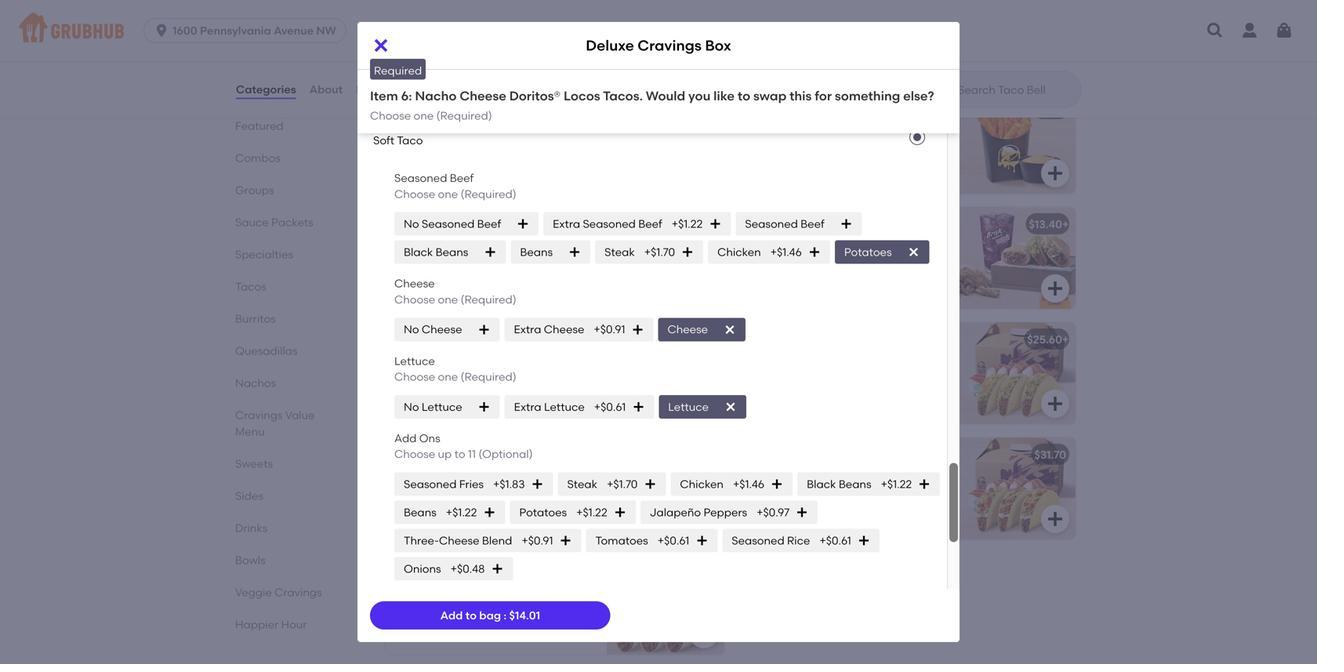 Task type: vqa. For each thing, say whether or not it's contained in the screenshot.
Extra related to Extra Lettuce
yes



Task type: locate. For each thing, give the bounding box(es) containing it.
burritos right layer
[[468, 371, 508, 384]]

nacho up the mexican
[[819, 124, 855, 138]]

+$0.97
[[757, 506, 790, 519]]

the inside the your choice of 12 of the following tacos: crunchy or soft tacos, crunchy or soft taco supremes®.
[[850, 355, 867, 368]]

nacho inside golden, crisp nacho fries seasoned with bold mexican spices and nacho cheese sauce for dipping.
[[905, 140, 939, 154]]

0 horizontal spatial cheese
[[395, 140, 433, 154]]

+$0.61 right extra lettuce on the left
[[594, 400, 626, 413]]

seasoned inside seasoned beef choose one (required)
[[394, 171, 447, 185]]

0 vertical spatial supremes®.
[[860, 387, 921, 400]]

cravings up layer
[[747, 218, 795, 231]]

party down blend
[[499, 563, 528, 577]]

tacos: up +$0.97
[[747, 486, 779, 499]]

1 vertical spatial choice
[[772, 470, 808, 484]]

0 vertical spatial following
[[870, 355, 918, 368]]

2 horizontal spatial party
[[775, 333, 804, 346]]

tomatoes
[[596, 534, 648, 547]]

one up no lettuce
[[438, 370, 458, 384]]

to inside the item 6: nacho cheese doritos® locos tacos. would you like to swap this for something else? choose one (required)
[[738, 88, 751, 104]]

one
[[414, 109, 434, 122], [438, 187, 458, 201], [438, 293, 458, 306], [438, 370, 458, 384]]

cheese down "with"
[[747, 156, 785, 170]]

following inside your choice of 12 of the following tacos: crunchy or soft taco supremes®.
[[870, 470, 918, 484]]

12 inside the your choice of 12 of the following tacos: crunchy or soft tacos, crunchy or soft taco supremes®.
[[824, 355, 834, 368]]

0 vertical spatial steak
[[605, 246, 635, 259]]

and right twists, at the top of the page
[[874, 272, 895, 285]]

0 horizontal spatial +$0.61
[[594, 400, 626, 413]]

or inside your choice of 12 of the following tacos: crunchy or soft taco supremes®.
[[830, 486, 841, 499]]

1 horizontal spatial deluxe cravings box
[[586, 37, 731, 54]]

supreme
[[395, 563, 443, 577]]

nacho fries image
[[958, 92, 1076, 194]]

0 horizontal spatial add
[[394, 432, 417, 445]]

2 your from the top
[[747, 470, 770, 484]]

tacos up add to bag : $14.01
[[479, 586, 510, 599]]

$4.01
[[1036, 102, 1063, 116]]

nacho inside the item 6: nacho cheese doritos® locos tacos. would you like to swap this for something else? choose one (required)
[[415, 88, 457, 104]]

0 vertical spatial sauce
[[436, 140, 468, 154]]

includes down supreme
[[395, 586, 440, 599]]

chicken up taco,
[[718, 246, 761, 259]]

(required) up taco & burrito cravings pack
[[461, 293, 517, 306]]

1 horizontal spatial steak
[[605, 246, 635, 259]]

your down taco party pack
[[747, 355, 770, 368]]

and
[[497, 124, 518, 138], [881, 140, 903, 154], [874, 272, 895, 285], [533, 355, 554, 368]]

2 tacos: from the top
[[747, 486, 779, 499]]

tacos: down taco party pack
[[747, 371, 779, 384]]

includes down cravings box
[[747, 240, 791, 253]]

reviews button
[[355, 61, 401, 118]]

chicken up jalapeño peppers
[[680, 477, 724, 491]]

+ for $25.60
[[1063, 333, 1069, 346]]

one inside seasoned beef choose one (required)
[[438, 187, 458, 201]]

menu
[[235, 425, 265, 438]]

2 vertical spatial no
[[404, 400, 419, 413]]

1 vertical spatial the
[[850, 470, 867, 484]]

your up +$0.97
[[747, 470, 770, 484]]

following
[[870, 355, 918, 368], [870, 470, 918, 484]]

beef
[[450, 171, 474, 185], [477, 217, 501, 231], [639, 217, 662, 231], [801, 217, 825, 231]]

0 horizontal spatial black beans
[[404, 246, 469, 259]]

burritos up quesadillas
[[235, 312, 276, 325]]

beef down seasoned beef choose one (required)
[[477, 217, 501, 231]]

tacos inside includes 4 crunchy tacos and 4 beefy 5-layer burritos
[[499, 355, 530, 368]]

1 your from the top
[[747, 355, 770, 368]]

soft inside your choice of 12 of the following tacos: crunchy or soft taco supremes®.
[[843, 486, 864, 499]]

for inside golden, crisp nacho fries seasoned with bold mexican spices and nacho cheese sauce for dipping.
[[822, 156, 837, 170]]

one up crispy
[[414, 109, 434, 122]]

0 vertical spatial no
[[404, 217, 419, 231]]

+$1.46 down seasoned beef
[[771, 246, 802, 259]]

layer
[[790, 256, 820, 269]]

and down extra cheese
[[533, 355, 554, 368]]

0 horizontal spatial steak
[[567, 477, 598, 491]]

1 vertical spatial deluxe
[[395, 221, 432, 234]]

0 vertical spatial the
[[850, 355, 867, 368]]

fries up spices
[[858, 124, 882, 138]]

pack up includes 4 crunchy tacos and 4 beefy 5-layer burritos
[[525, 333, 553, 346]]

taco inside your choice of 12 of the following tacos: crunchy or soft taco supremes®.
[[867, 486, 893, 499]]

party up includes 12 soft tacos
[[448, 448, 477, 461]]

for down the mexican
[[822, 156, 837, 170]]

soft
[[373, 134, 394, 147], [843, 371, 864, 384], [808, 387, 829, 400], [395, 448, 417, 461], [455, 470, 476, 484], [843, 486, 864, 499], [446, 563, 468, 577], [455, 586, 476, 599]]

no lettuce
[[404, 400, 462, 413]]

0 horizontal spatial deluxe
[[395, 221, 432, 234]]

(required) down taco & burrito cravings pack
[[461, 370, 517, 384]]

and up dip.
[[497, 124, 518, 138]]

2 choice from the top
[[772, 470, 808, 484]]

1 vertical spatial 5-
[[428, 371, 439, 384]]

+$0.12
[[373, 19, 405, 32]]

jalapeño
[[650, 506, 701, 519]]

$14.01
[[509, 609, 540, 622]]

0 horizontal spatial deluxe cravings box
[[395, 221, 505, 234]]

2 no from the top
[[404, 323, 419, 336]]

pack right 11
[[480, 448, 507, 461]]

cravings
[[638, 37, 702, 54], [747, 218, 795, 231], [434, 221, 483, 234], [474, 333, 523, 346], [235, 409, 283, 422], [275, 586, 322, 599]]

0 vertical spatial extra
[[553, 217, 580, 231]]

choose
[[370, 109, 411, 122], [394, 187, 435, 201], [394, 293, 435, 306], [394, 370, 435, 384], [394, 448, 435, 461]]

add inside add ons choose up to 11 (optional)
[[394, 432, 417, 445]]

add for add to bag : $14.01
[[440, 609, 463, 622]]

2 vertical spatial extra
[[514, 400, 542, 413]]

veggie cravings
[[235, 586, 322, 599]]

for inside the item 6: nacho cheese doritos® locos tacos. would you like to swap this for something else? choose one (required)
[[815, 88, 832, 104]]

1 horizontal spatial black
[[807, 477, 836, 491]]

choose up no lettuce
[[394, 370, 435, 384]]

includes a chalupa supreme, a beefy 5-layer burrito, a crunchy taco, cinnamon twists, and a medium fountain drink.
[[747, 240, 918, 301]]

crispy
[[395, 124, 429, 138]]

+$1.22 for black beans
[[881, 477, 912, 491]]

0 horizontal spatial beefy
[[395, 371, 425, 384]]

one inside the item 6: nacho cheese doritos® locos tacos. would you like to swap this for something else? choose one (required)
[[414, 109, 434, 122]]

tacos for supreme soft taco party pack
[[479, 586, 510, 599]]

2 following from the top
[[870, 470, 918, 484]]

nw
[[316, 24, 336, 37]]

groups
[[235, 184, 274, 197]]

0 horizontal spatial black
[[404, 246, 433, 259]]

no left &
[[404, 323, 419, 336]]

+ for $4.01
[[1063, 102, 1069, 116]]

1 no from the top
[[404, 217, 419, 231]]

(required) up the crispy nacho fries and nacho cheese sauce to dip.
[[436, 109, 492, 122]]

for for sauce
[[822, 156, 837, 170]]

box up the like
[[705, 37, 731, 54]]

0 horizontal spatial nacho
[[521, 124, 555, 138]]

0 vertical spatial +$1.46
[[771, 246, 802, 259]]

1 horizontal spatial +$0.91
[[594, 323, 625, 336]]

choice for supremes®.
[[772, 470, 808, 484]]

0 horizontal spatial 4
[[442, 355, 449, 368]]

sauce down large nacho fries
[[436, 140, 468, 154]]

1 horizontal spatial add
[[440, 609, 463, 622]]

nacho inside golden, crisp nacho fries seasoned with bold mexican spices and nacho cheese sauce for dipping.
[[819, 124, 855, 138]]

your inside your choice of 12 of the following tacos: crunchy or soft taco supremes®.
[[747, 470, 770, 484]]

one up the no cheese on the left of the page
[[438, 293, 458, 306]]

1 vertical spatial cheese
[[747, 156, 785, 170]]

+$1.22 for beans
[[446, 506, 477, 519]]

5- inside includes a chalupa supreme, a beefy 5-layer burrito, a crunchy taco, cinnamon twists, and a medium fountain drink.
[[779, 256, 790, 269]]

0 vertical spatial burritos
[[235, 312, 276, 325]]

nacho down seasoned
[[905, 140, 939, 154]]

0 horizontal spatial +$1.70
[[607, 477, 638, 491]]

0 horizontal spatial sauce
[[436, 140, 468, 154]]

0 horizontal spatial party
[[448, 448, 477, 461]]

tacos down specialties
[[235, 280, 267, 293]]

0 vertical spatial +$0.91
[[594, 323, 625, 336]]

peppers
[[704, 506, 747, 519]]

tacos: inside the your choice of 12 of the following tacos: crunchy or soft tacos, crunchy or soft taco supremes®.
[[747, 371, 779, 384]]

one up seller
[[438, 187, 458, 201]]

cheese inside the item 6: nacho cheese doritos® locos tacos. would you like to swap this for something else? choose one (required)
[[460, 88, 506, 104]]

(required) inside the item 6: nacho cheese doritos® locos tacos. would you like to swap this for something else? choose one (required)
[[436, 109, 492, 122]]

$13.40 +
[[1029, 218, 1069, 231]]

up
[[438, 448, 452, 461]]

1 vertical spatial party
[[448, 448, 477, 461]]

one inside "lettuce choose one (required)"
[[438, 370, 458, 384]]

nacho down large nacho fries
[[432, 124, 467, 138]]

for for this
[[815, 88, 832, 104]]

1 horizontal spatial beefy
[[747, 256, 776, 269]]

black down no seasoned beef
[[404, 246, 433, 259]]

1 horizontal spatial +$1.46
[[771, 246, 802, 259]]

1 vertical spatial your
[[747, 470, 770, 484]]

0 horizontal spatial +$0.91
[[522, 534, 553, 547]]

$4.01 +
[[1036, 102, 1069, 116]]

seasoned for seasoned rice
[[732, 534, 785, 547]]

1 horizontal spatial +$1.70
[[644, 246, 675, 259]]

deluxe cravings box
[[586, 37, 731, 54], [395, 221, 505, 234]]

your for your choice of 12 of the following tacos: crunchy or soft taco supremes®.
[[747, 470, 770, 484]]

box
[[705, 37, 731, 54], [798, 218, 817, 231], [485, 221, 505, 234]]

1 horizontal spatial +$0.61
[[658, 534, 690, 547]]

choose up best
[[394, 187, 435, 201]]

1 vertical spatial supremes®.
[[747, 502, 808, 515]]

box up "chalupa"
[[798, 218, 817, 231]]

0 vertical spatial black beans
[[404, 246, 469, 259]]

$12.79 +
[[680, 218, 718, 231]]

potatoes up twists, at the top of the page
[[844, 246, 892, 259]]

1 vertical spatial deluxe cravings box
[[395, 221, 505, 234]]

cravings up menu
[[235, 409, 283, 422]]

taco party pack
[[747, 333, 834, 346]]

svg image
[[154, 23, 169, 38], [372, 36, 391, 55], [709, 218, 722, 230], [569, 246, 581, 259], [808, 246, 821, 259], [908, 246, 920, 259], [478, 323, 490, 336], [632, 323, 644, 336], [478, 401, 491, 413], [725, 401, 737, 413], [771, 478, 784, 491], [918, 478, 931, 491], [483, 506, 496, 519], [614, 506, 626, 519], [560, 534, 572, 547], [696, 534, 708, 547], [695, 625, 714, 644]]

to left dip.
[[471, 140, 482, 154]]

0 vertical spatial add
[[394, 432, 417, 445]]

5- inside includes 4 crunchy tacos and 4 beefy 5-layer burritos
[[428, 371, 439, 384]]

locos
[[564, 88, 600, 104]]

taco inside the your choice of 12 of the following tacos: crunchy or soft tacos, crunchy or soft taco supremes®.
[[832, 387, 858, 400]]

+$0.91 right blend
[[522, 534, 553, 547]]

1 vertical spatial black
[[807, 477, 836, 491]]

to left 11
[[455, 448, 465, 461]]

chalupa
[[804, 240, 850, 253]]

cravings box image
[[958, 207, 1076, 309]]

0 vertical spatial 5-
[[779, 256, 790, 269]]

nacho right large
[[429, 102, 465, 116]]

avenue
[[274, 24, 314, 37]]

choose down the 'item'
[[370, 109, 411, 122]]

the for taco
[[850, 470, 867, 484]]

0 horizontal spatial +$1.46
[[733, 477, 765, 491]]

choose inside the item 6: nacho cheese doritos® locos tacos. would you like to swap this for something else? choose one (required)
[[370, 109, 411, 122]]

1 tacos: from the top
[[747, 371, 779, 384]]

1 horizontal spatial 4
[[557, 355, 563, 368]]

1 horizontal spatial sauce
[[787, 156, 820, 170]]

blend
[[482, 534, 512, 547]]

extra cheese
[[514, 323, 585, 336]]

beans
[[436, 246, 469, 259], [520, 246, 553, 259], [839, 477, 872, 491], [404, 506, 437, 519]]

+$0.61
[[594, 400, 626, 413], [658, 534, 690, 547], [820, 534, 852, 547]]

0 vertical spatial for
[[815, 88, 832, 104]]

1 vertical spatial potatoes
[[519, 506, 567, 519]]

1 vertical spatial +$0.91
[[522, 534, 553, 547]]

black up rice
[[807, 477, 836, 491]]

crunchy inside button
[[373, 73, 418, 87]]

to right the like
[[738, 88, 751, 104]]

beefy up no lettuce
[[395, 371, 425, 384]]

supremes®. inside the your choice of 12 of the following tacos: crunchy or soft tacos, crunchy or soft taco supremes®.
[[860, 387, 921, 400]]

cinnamon
[[778, 272, 834, 285]]

5- up cinnamon
[[779, 256, 790, 269]]

1 vertical spatial extra
[[514, 323, 541, 336]]

0 horizontal spatial supremes®.
[[747, 502, 808, 515]]

0 vertical spatial choice
[[772, 355, 808, 368]]

choose inside "lettuce choose one (required)"
[[394, 370, 435, 384]]

beef up seller
[[450, 171, 474, 185]]

1 choice from the top
[[772, 355, 808, 368]]

1 following from the top
[[870, 355, 918, 368]]

+$1.22 for extra seasoned beef
[[672, 217, 703, 231]]

taco party pack image
[[958, 322, 1076, 424]]

black
[[404, 246, 433, 259], [807, 477, 836, 491]]

6:
[[401, 88, 412, 104]]

2 vertical spatial or
[[830, 486, 841, 499]]

choice down taco party pack
[[772, 355, 808, 368]]

search icon image
[[933, 80, 952, 99]]

1 vertical spatial chicken
[[680, 477, 724, 491]]

choice for crunchy
[[772, 355, 808, 368]]

choose up the no cheese on the left of the page
[[394, 293, 435, 306]]

4 down extra cheese
[[557, 355, 563, 368]]

0 vertical spatial beefy
[[747, 256, 776, 269]]

black beans up rice
[[807, 477, 872, 491]]

1 horizontal spatial box
[[705, 37, 731, 54]]

1 horizontal spatial potatoes
[[844, 246, 892, 259]]

no for no seasoned beef
[[404, 217, 419, 231]]

(required) inside cheese choose one (required)
[[461, 293, 517, 306]]

0 vertical spatial deluxe cravings box
[[586, 37, 731, 54]]

1 vertical spatial no
[[404, 323, 419, 336]]

+$1.46 up the peppers
[[733, 477, 765, 491]]

1 horizontal spatial black beans
[[807, 477, 872, 491]]

supremes®. up seasoned rice in the right bottom of the page
[[747, 502, 808, 515]]

sauce down the mexican
[[787, 156, 820, 170]]

1 horizontal spatial cheese
[[747, 156, 785, 170]]

sauce packets
[[235, 216, 313, 229]]

potatoes
[[844, 246, 892, 259], [519, 506, 567, 519]]

the inside your choice of 12 of the following tacos: crunchy or soft taco supremes®.
[[850, 470, 867, 484]]

tacos for taco & burrito cravings pack
[[499, 355, 530, 368]]

sauce inside golden, crisp nacho fries seasoned with bold mexican spices and nacho cheese sauce for dipping.
[[787, 156, 820, 170]]

includes down &
[[395, 355, 440, 368]]

nacho up golden,
[[747, 102, 783, 116]]

2 horizontal spatial +$0.61
[[820, 534, 852, 547]]

deluxe up 'tacos.'
[[586, 37, 634, 54]]

deluxe down best
[[395, 221, 432, 234]]

1 horizontal spatial party
[[499, 563, 528, 577]]

1 vertical spatial or
[[794, 387, 805, 400]]

+$0.91
[[594, 323, 625, 336], [522, 534, 553, 547]]

nacho right the 6: on the top left
[[415, 88, 457, 104]]

4 up layer
[[442, 355, 449, 368]]

includes inside includes 4 crunchy tacos and 4 beefy 5-layer burritos
[[395, 355, 440, 368]]

1 the from the top
[[850, 355, 867, 368]]

1 vertical spatial sauce
[[787, 156, 820, 170]]

1 vertical spatial beefy
[[395, 371, 425, 384]]

1 horizontal spatial burritos
[[468, 371, 508, 384]]

choose inside cheese choose one (required)
[[394, 293, 435, 306]]

0 vertical spatial black
[[404, 246, 433, 259]]

onions
[[404, 562, 441, 575]]

+
[[1063, 102, 1069, 116], [711, 218, 718, 231], [1063, 218, 1069, 231], [711, 333, 718, 346], [1063, 333, 1069, 346]]

cheese
[[460, 88, 506, 104], [394, 277, 435, 290], [422, 323, 462, 336], [544, 323, 585, 336], [668, 323, 708, 336], [439, 534, 480, 547]]

3 no from the top
[[404, 400, 419, 413]]

for right this
[[815, 88, 832, 104]]

following inside the your choice of 12 of the following tacos: crunchy or soft tacos, crunchy or soft taco supremes®.
[[870, 355, 918, 368]]

0 vertical spatial cheese
[[395, 140, 433, 154]]

black for steak
[[807, 477, 836, 491]]

11
[[468, 448, 476, 461]]

0 vertical spatial deluxe
[[586, 37, 634, 54]]

choice inside your choice of 12 of the following tacos: crunchy or soft taco supremes®.
[[772, 470, 808, 484]]

nacho inside the crispy nacho fries and nacho cheese sauce to dip.
[[432, 124, 467, 138]]

2 the from the top
[[850, 470, 867, 484]]

tacos: inside your choice of 12 of the following tacos: crunchy or soft taco supremes®.
[[747, 486, 779, 499]]

choose inside seasoned beef choose one (required)
[[394, 187, 435, 201]]

beefy up taco,
[[747, 256, 776, 269]]

and inside includes 4 crunchy tacos and 4 beefy 5-layer burritos
[[533, 355, 554, 368]]

supremes®. down tacos,
[[860, 387, 921, 400]]

combos
[[235, 151, 281, 165]]

1 horizontal spatial 5-
[[779, 256, 790, 269]]

the
[[850, 355, 867, 368], [850, 470, 867, 484]]

+ for $25.62
[[711, 333, 718, 346]]

lettuce
[[394, 354, 435, 368], [422, 400, 462, 413], [544, 400, 585, 413], [668, 400, 709, 413]]

following for tacos,
[[870, 355, 918, 368]]

(required) inside "lettuce choose one (required)"
[[461, 370, 517, 384]]

steak down 'extra seasoned beef'
[[605, 246, 635, 259]]

add ons choose up to 11 (optional)
[[394, 432, 533, 461]]

0 vertical spatial your
[[747, 355, 770, 368]]

includes down up
[[395, 470, 440, 484]]

burrito
[[435, 333, 472, 346]]

12
[[824, 355, 834, 368], [442, 470, 452, 484], [824, 470, 834, 484], [442, 586, 452, 599]]

seasoned
[[885, 124, 937, 138]]

1 horizontal spatial supremes®.
[[860, 387, 921, 400]]

fries
[[468, 102, 493, 116], [785, 102, 811, 116], [470, 124, 494, 138], [858, 124, 882, 138], [459, 477, 484, 491]]

no down best
[[404, 217, 419, 231]]

0 horizontal spatial potatoes
[[519, 506, 567, 519]]

cheese down crispy
[[395, 140, 433, 154]]

includes for taco
[[395, 355, 440, 368]]

includes inside includes a chalupa supreme, a beefy 5-layer burrito, a crunchy taco, cinnamon twists, and a medium fountain drink.
[[747, 240, 791, 253]]

seller
[[427, 201, 453, 213]]

tacos,
[[867, 371, 901, 384]]

(required) inside seasoned beef choose one (required)
[[461, 187, 517, 201]]

1 vertical spatial black beans
[[807, 477, 872, 491]]

no down "lettuce choose one (required)"
[[404, 400, 419, 413]]

deluxe cravings box down seller
[[395, 221, 505, 234]]

0 vertical spatial or
[[830, 371, 841, 384]]

choose down the ons
[[394, 448, 435, 461]]

0 vertical spatial tacos:
[[747, 371, 779, 384]]

fries up dip.
[[470, 124, 494, 138]]

5- up no lettuce
[[428, 371, 439, 384]]

$25.60
[[1028, 333, 1063, 346]]

large nacho fries image
[[607, 92, 725, 194]]

choice inside the your choice of 12 of the following tacos: crunchy or soft tacos, crunchy or soft taco supremes®.
[[772, 355, 808, 368]]

cravings down seller
[[434, 221, 483, 234]]

black beans
[[404, 246, 469, 259], [807, 477, 872, 491]]

$5.23
[[683, 102, 711, 116]]

1 vertical spatial nacho
[[905, 140, 939, 154]]

grilled cheese nacho fries - steak, spicy image
[[958, 0, 1076, 78]]

nacho
[[415, 88, 457, 104], [429, 102, 465, 116], [747, 102, 783, 116], [432, 124, 467, 138], [819, 124, 855, 138]]

add
[[394, 432, 417, 445], [440, 609, 463, 622]]

nacho down doritos®
[[521, 124, 555, 138]]

add left the ons
[[394, 432, 417, 445]]

your inside the your choice of 12 of the following tacos: crunchy or soft tacos, crunchy or soft taco supremes®.
[[747, 355, 770, 368]]

no for no lettuce
[[404, 400, 419, 413]]

+$0.91 for three-cheese blend
[[522, 534, 553, 547]]

choice up +$0.97
[[772, 470, 808, 484]]

svg image
[[1206, 21, 1225, 40], [1275, 21, 1294, 40], [695, 49, 714, 67], [1046, 49, 1065, 67], [1046, 164, 1065, 183], [517, 218, 529, 230], [840, 218, 853, 230], [484, 246, 497, 259], [682, 246, 694, 259], [1046, 279, 1065, 298], [724, 323, 736, 336], [695, 394, 714, 413], [1046, 394, 1065, 413], [632, 401, 645, 413], [531, 478, 544, 491], [644, 478, 657, 491], [796, 506, 809, 519], [695, 510, 714, 528], [1046, 510, 1065, 528], [858, 534, 870, 547], [491, 563, 504, 575]]

+$0.61 right rice
[[820, 534, 852, 547]]

for
[[815, 88, 832, 104], [822, 156, 837, 170]]

box down seasoned beef choose one (required)
[[485, 221, 505, 234]]

to
[[738, 88, 751, 104], [471, 140, 482, 154], [455, 448, 465, 461], [466, 609, 477, 622]]

0 vertical spatial nacho
[[521, 124, 555, 138]]

cheese inside golden, crisp nacho fries seasoned with bold mexican spices and nacho cheese sauce for dipping.
[[747, 156, 785, 170]]

cravings up includes 4 crunchy tacos and 4 beefy 5-layer burritos
[[474, 333, 523, 346]]

+$1.70 up tomatoes
[[607, 477, 638, 491]]

1 vertical spatial for
[[822, 156, 837, 170]]

party down medium
[[775, 333, 804, 346]]

1 vertical spatial burritos
[[468, 371, 508, 384]]

main navigation navigation
[[0, 0, 1317, 61]]

seasoned for seasoned fries
[[404, 477, 457, 491]]

1 vertical spatial tacos:
[[747, 486, 779, 499]]

drinks
[[235, 521, 268, 535]]

extra
[[553, 217, 580, 231], [514, 323, 541, 336], [514, 400, 542, 413]]

1 horizontal spatial nacho
[[905, 140, 939, 154]]

black beans down no seasoned beef
[[404, 246, 469, 259]]

1 vertical spatial add
[[440, 609, 463, 622]]



Task type: describe. For each thing, give the bounding box(es) containing it.
medium
[[747, 287, 791, 301]]

no for no cheese
[[404, 323, 419, 336]]

bowls
[[235, 554, 266, 567]]

with
[[747, 140, 769, 154]]

to left bag
[[466, 609, 477, 622]]

soft inside soft taco button
[[373, 134, 394, 147]]

crisp
[[791, 124, 817, 138]]

soft taco party pack
[[395, 448, 507, 461]]

golden, crisp nacho fries seasoned with bold mexican spices and nacho cheese sauce for dipping.
[[747, 124, 939, 170]]

sauce
[[235, 216, 269, 229]]

0 horizontal spatial burritos
[[235, 312, 276, 325]]

black beans for extra seasoned beef
[[404, 246, 469, 259]]

one inside cheese choose one (required)
[[438, 293, 458, 306]]

0 vertical spatial party
[[775, 333, 804, 346]]

0 vertical spatial potatoes
[[844, 246, 892, 259]]

beefy inside includes a chalupa supreme, a beefy 5-layer burrito, a crunchy taco, cinnamon twists, and a medium fountain drink.
[[747, 256, 776, 269]]

you
[[689, 88, 711, 104]]

tacos: for crunchy
[[747, 371, 779, 384]]

and inside includes a chalupa supreme, a beefy 5-layer burrito, a crunchy taco, cinnamon twists, and a medium fountain drink.
[[874, 272, 895, 285]]

seasoned for seasoned beef
[[745, 217, 798, 231]]

crunchy taco button
[[358, 50, 960, 110]]

taco inside soft taco button
[[397, 134, 423, 147]]

black beans for steak
[[807, 477, 872, 491]]

+$0.61 for tomatoes
[[658, 534, 690, 547]]

seasoned rice
[[732, 534, 810, 547]]

layer
[[439, 371, 465, 384]]

supreme®.
[[513, 586, 568, 599]]

the for tacos,
[[850, 355, 867, 368]]

beef inside seasoned beef choose one (required)
[[450, 171, 474, 185]]

Search Taco Bell search field
[[957, 82, 1077, 97]]

tacos.
[[603, 88, 643, 104]]

crunchy taco
[[373, 73, 447, 87]]

fries inside the crispy nacho fries and nacho cheese sauce to dip.
[[470, 124, 494, 138]]

0 vertical spatial +$1.70
[[644, 246, 675, 259]]

supreme soft taco party pack
[[395, 563, 558, 577]]

beef left $12.79
[[639, 217, 662, 231]]

+$1.83
[[493, 477, 525, 491]]

happier hour
[[235, 618, 307, 631]]

crispy nacho fries and nacho cheese sauce to dip.
[[395, 124, 555, 154]]

1600 pennsylvania avenue nw button
[[144, 18, 353, 43]]

+$0.61 for seasoned rice
[[820, 534, 852, 547]]

beefy inside includes 4 crunchy tacos and 4 beefy 5-layer burritos
[[395, 371, 425, 384]]

+$0.61 for extra lettuce
[[594, 400, 626, 413]]

cravings up hour
[[275, 586, 322, 599]]

hour
[[281, 618, 307, 631]]

$13.40
[[1029, 218, 1063, 231]]

+$1.22 for potatoes
[[576, 506, 608, 519]]

extra for extra seasoned beef
[[553, 217, 580, 231]]

swap
[[754, 88, 787, 104]]

12 inside your choice of 12 of the following tacos: crunchy or soft taco supremes®.
[[824, 470, 834, 484]]

cravings box
[[747, 218, 817, 231]]

0 horizontal spatial box
[[485, 221, 505, 234]]

bag
[[479, 609, 501, 622]]

featured
[[235, 119, 284, 133]]

2 vertical spatial party
[[499, 563, 528, 577]]

best seller
[[405, 201, 453, 213]]

supreme,
[[853, 240, 903, 253]]

lettuce inside "lettuce choose one (required)"
[[394, 354, 435, 368]]

:
[[504, 609, 507, 622]]

your choice of 12 of the following tacos: crunchy or soft taco supremes®.
[[747, 470, 918, 515]]

$25.60 +
[[1028, 333, 1069, 346]]

dip.
[[484, 140, 504, 154]]

add for add ons choose up to 11 (optional)
[[394, 432, 417, 445]]

happier
[[235, 618, 279, 631]]

2 horizontal spatial box
[[798, 218, 817, 231]]

taco,
[[747, 272, 775, 285]]

and inside the crispy nacho fries and nacho cheese sauce to dip.
[[497, 124, 518, 138]]

cheese inside cheese choose one (required)
[[394, 277, 435, 290]]

soft taco
[[373, 134, 423, 147]]

extra for extra cheese
[[514, 323, 541, 336]]

to inside the crispy nacho fries and nacho cheese sauce to dip.
[[471, 140, 482, 154]]

1 vertical spatial +$1.70
[[607, 477, 638, 491]]

or for crunchy
[[830, 371, 841, 384]]

mexican
[[798, 140, 843, 154]]

1600 pennsylvania avenue nw
[[173, 24, 336, 37]]

1 horizontal spatial deluxe
[[586, 37, 634, 54]]

rice
[[787, 534, 810, 547]]

following for taco
[[870, 470, 918, 484]]

0 vertical spatial chicken
[[718, 246, 761, 259]]

item 6: nacho cheese doritos® locos tacos. would you like to swap this for something else? choose one (required)
[[370, 88, 934, 122]]

categories
[[236, 83, 296, 96]]

tacos for soft taco party pack
[[479, 470, 510, 484]]

taco & burrito cravings pack image
[[607, 322, 725, 424]]

$25.62 +
[[677, 333, 718, 346]]

pack up supreme®.
[[531, 563, 558, 577]]

to inside add ons choose up to 11 (optional)
[[455, 448, 465, 461]]

or for supremes®.
[[830, 486, 841, 499]]

cheese inside the crispy nacho fries and nacho cheese sauce to dip.
[[395, 140, 433, 154]]

cravings inside cravings value menu
[[235, 409, 283, 422]]

drink.
[[840, 287, 870, 301]]

no cheese
[[404, 323, 462, 336]]

about button
[[309, 61, 344, 118]]

spices
[[845, 140, 879, 154]]

else?
[[904, 88, 934, 104]]

extra for extra lettuce
[[514, 400, 542, 413]]

crunchy inside includes 4 crunchy tacos and 4 beefy 5-layer burritos
[[451, 355, 496, 368]]

large nacho fries
[[395, 102, 493, 116]]

extra seasoned beef
[[553, 217, 662, 231]]

nacho inside the crispy nacho fries and nacho cheese sauce to dip.
[[521, 124, 555, 138]]

burrito,
[[822, 256, 860, 269]]

+$0.91 for extra cheese
[[594, 323, 625, 336]]

categories button
[[235, 61, 297, 118]]

supreme taco party pack image
[[958, 437, 1076, 539]]

jalapeño peppers
[[650, 506, 747, 519]]

includes 4 crunchy tacos and 4 beefy 5-layer burritos
[[395, 355, 563, 384]]

tacos: for supremes®.
[[747, 486, 779, 499]]

required
[[374, 64, 422, 77]]

2 4 from the left
[[557, 355, 563, 368]]

choose inside add ons choose up to 11 (optional)
[[394, 448, 435, 461]]

deluxe cravings box image
[[607, 207, 725, 309]]

$25.62
[[677, 333, 711, 346]]

value
[[285, 409, 315, 422]]

golden,
[[747, 124, 788, 138]]

+ for $12.79
[[711, 218, 718, 231]]

supremes®. inside your choice of 12 of the following tacos: crunchy or soft taco supremes®.
[[747, 502, 808, 515]]

fries up the crispy nacho fries and nacho cheese sauce to dip.
[[468, 102, 493, 116]]

cravings up would
[[638, 37, 702, 54]]

soft taco party pack image
[[607, 437, 725, 539]]

specialties
[[235, 248, 293, 261]]

1 vertical spatial +$1.46
[[733, 477, 765, 491]]

three-cheese blend
[[404, 534, 512, 547]]

beef up "chalupa"
[[801, 217, 825, 231]]

$31.70
[[1035, 448, 1067, 461]]

seasoned for seasoned beef choose one (required)
[[394, 171, 447, 185]]

fries down 11
[[459, 477, 484, 491]]

1600
[[173, 24, 197, 37]]

best
[[405, 201, 425, 213]]

bold
[[771, 140, 795, 154]]

1 4 from the left
[[442, 355, 449, 368]]

fries up crisp
[[785, 102, 811, 116]]

fries inside golden, crisp nacho fries seasoned with bold mexican spices and nacho cheese sauce for dipping.
[[858, 124, 882, 138]]

seasoned beef choose one (required)
[[394, 171, 517, 201]]

supreme soft taco party pack image
[[607, 553, 725, 655]]

burritos inside includes 4 crunchy tacos and 4 beefy 5-layer burritos
[[468, 371, 508, 384]]

your for your choice of 12 of the following tacos: crunchy or soft tacos, crunchy or soft taco supremes®.
[[747, 355, 770, 368]]

includes 12 soft tacos
[[395, 470, 510, 484]]

lettuce choose one (required)
[[394, 354, 517, 384]]

item
[[370, 88, 398, 104]]

+$0.48
[[451, 562, 485, 575]]

+ for $13.40
[[1063, 218, 1069, 231]]

(optional)
[[479, 448, 533, 461]]

seasoned beef
[[745, 217, 825, 231]]

and inside golden, crisp nacho fries seasoned with bold mexican spices and nacho cheese sauce for dipping.
[[881, 140, 903, 154]]

sides
[[235, 489, 263, 503]]

includes 12 soft tacos supreme®.
[[395, 586, 568, 599]]

this
[[790, 88, 812, 104]]

includes for supreme
[[395, 586, 440, 599]]

sauce inside the crispy nacho fries and nacho cheese sauce to dip.
[[436, 140, 468, 154]]

black for extra seasoned beef
[[404, 246, 433, 259]]

your choice of 12 of the following tacos: crunchy or soft tacos, crunchy or soft taco supremes®.
[[747, 355, 921, 400]]

nacho fries
[[747, 102, 811, 116]]

includes for soft
[[395, 470, 440, 484]]

taco inside the crunchy taco button
[[421, 73, 447, 87]]

crunchy inside your choice of 12 of the following tacos: crunchy or soft taco supremes®.
[[782, 486, 827, 499]]

svg image inside 1600 pennsylvania avenue nw button
[[154, 23, 169, 38]]

grilled cheese nacho fries - steak image
[[607, 0, 725, 78]]

nachos
[[235, 376, 276, 390]]

1 vertical spatial steak
[[567, 477, 598, 491]]

taco & burrito cravings pack
[[395, 333, 553, 346]]

crunchy inside includes a chalupa supreme, a beefy 5-layer burrito, a crunchy taco, cinnamon twists, and a medium fountain drink.
[[873, 256, 918, 269]]

pack up the your choice of 12 of the following tacos: crunchy or soft tacos, crunchy or soft taco supremes®.
[[807, 333, 834, 346]]

includes for cravings
[[747, 240, 791, 253]]



